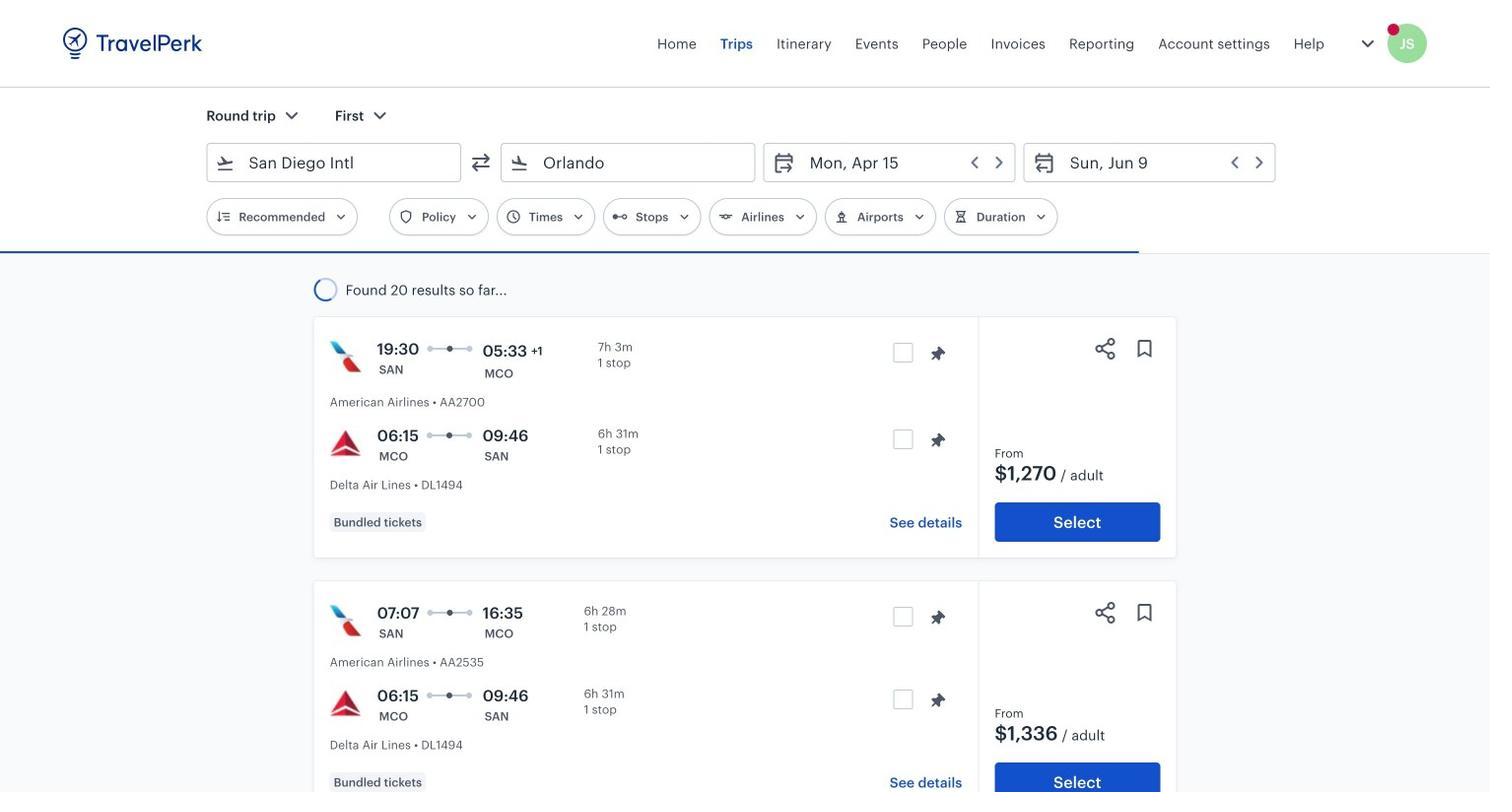 Task type: describe. For each thing, give the bounding box(es) containing it.
Depart field
[[796, 147, 1007, 178]]

2 american airlines image from the top
[[330, 605, 361, 637]]

delta air lines image for 1st american airlines image from the bottom of the page
[[330, 688, 361, 719]]

delta air lines image for 1st american airlines image from the top of the page
[[330, 428, 361, 459]]



Task type: locate. For each thing, give the bounding box(es) containing it.
0 vertical spatial american airlines image
[[330, 341, 361, 373]]

delta air lines image
[[330, 428, 361, 459], [330, 688, 361, 719]]

1 vertical spatial american airlines image
[[330, 605, 361, 637]]

2 delta air lines image from the top
[[330, 688, 361, 719]]

Return field
[[1056, 147, 1267, 178]]

1 delta air lines image from the top
[[330, 428, 361, 459]]

american airlines image
[[330, 341, 361, 373], [330, 605, 361, 637]]

To search field
[[529, 147, 729, 178]]

From search field
[[235, 147, 435, 178]]

1 vertical spatial delta air lines image
[[330, 688, 361, 719]]

0 vertical spatial delta air lines image
[[330, 428, 361, 459]]

1 american airlines image from the top
[[330, 341, 361, 373]]



Task type: vqa. For each thing, say whether or not it's contained in the screenshot.
Add first traveler search field
no



